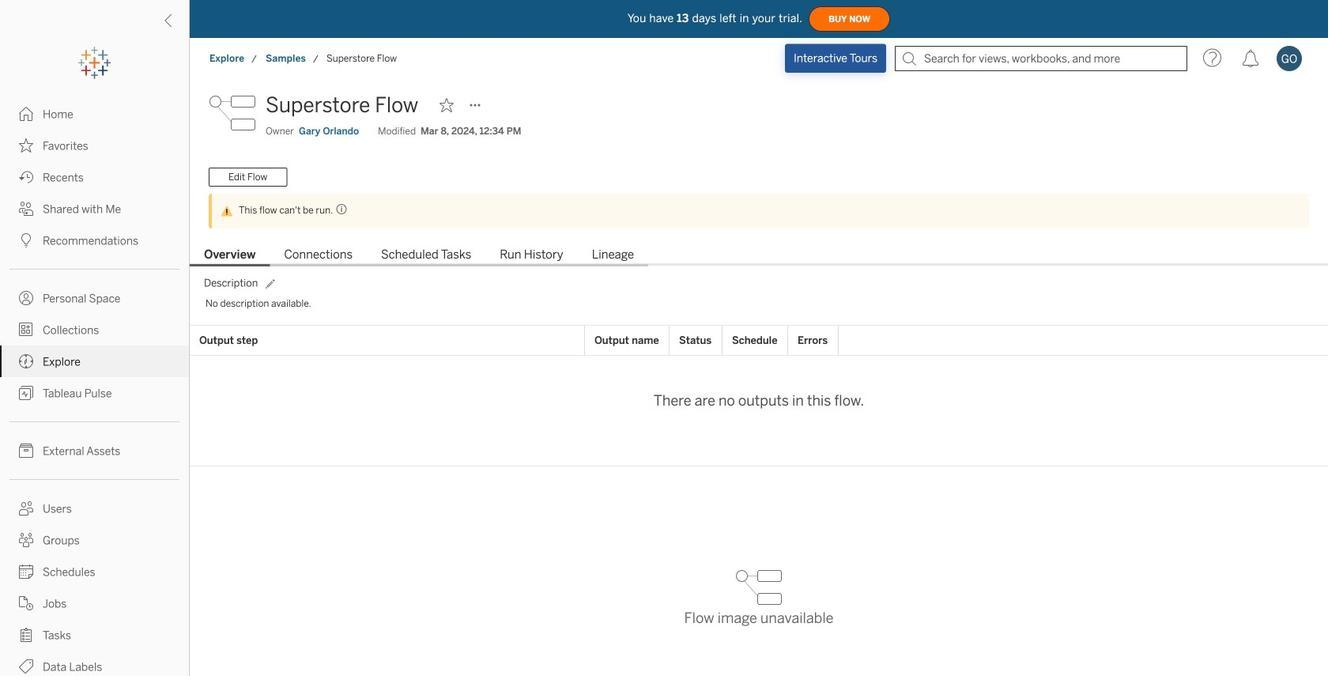 Task type: locate. For each thing, give the bounding box(es) containing it.
navigation panel element
[[0, 47, 189, 676]]

main content
[[190, 79, 1329, 676]]

flow run requirements:
the flow must have at least one output step. image
[[333, 203, 347, 215]]



Task type: describe. For each thing, give the bounding box(es) containing it.
main navigation. press the up and down arrow keys to access links. element
[[0, 98, 189, 676]]

flow image
[[209, 89, 256, 137]]

sub-spaces tab list
[[190, 246, 1329, 266]]

Search for views, workbooks, and more text field
[[895, 46, 1188, 71]]



Task type: vqa. For each thing, say whether or not it's contained in the screenshot.
Flow image
yes



